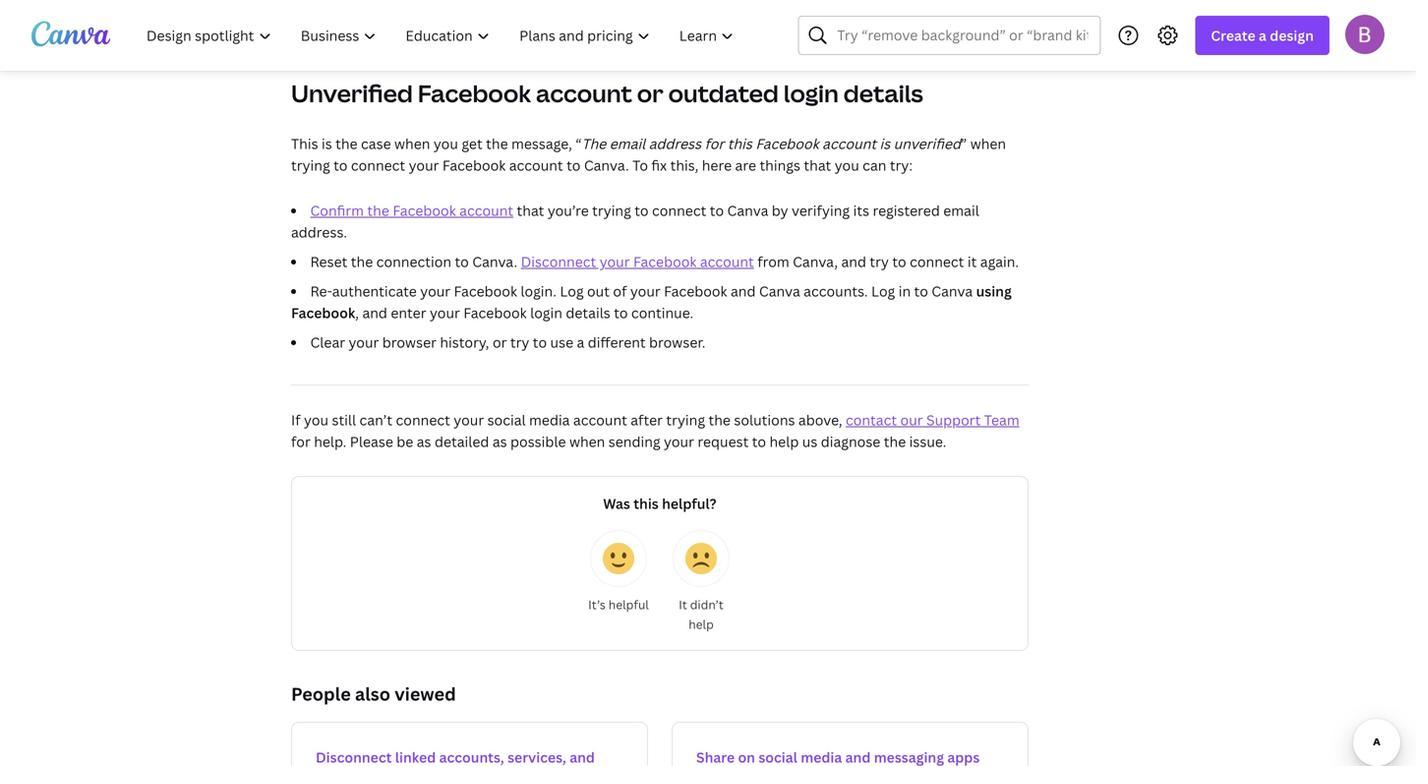 Task type: locate. For each thing, give the bounding box(es) containing it.
2 horizontal spatial you
[[835, 156, 860, 175]]

fix
[[652, 156, 667, 175]]

2 vertical spatial trying
[[667, 411, 706, 430]]

0 horizontal spatial trying
[[291, 156, 330, 175]]

email inside that you're trying to connect to canva by verifying its registered email address.
[[944, 201, 980, 220]]

to down " in the left top of the page
[[567, 156, 581, 175]]

the
[[336, 134, 358, 153], [486, 134, 508, 153], [367, 201, 390, 220], [351, 252, 373, 271], [709, 411, 731, 430], [884, 432, 906, 451]]

or up this is the case when you get the message, " the email address for this facebook account is unverified
[[637, 77, 664, 109]]

the down our
[[884, 432, 906, 451]]

0 vertical spatial and
[[842, 252, 867, 271]]

2 log from the left
[[872, 282, 896, 301]]

email for registered
[[944, 201, 980, 220]]

verifying
[[792, 201, 850, 220]]

reset the connection to canva. disconnect your facebook account from canva, and try to connect it again.
[[310, 252, 1020, 271]]

and down reset the connection to canva. disconnect your facebook account from canva, and try to connect it again.
[[731, 282, 756, 301]]

a right use
[[577, 333, 585, 352]]

canva down it
[[932, 282, 973, 301]]

when right "
[[971, 134, 1007, 153]]

trying for your
[[291, 156, 330, 175]]

1 horizontal spatial or
[[637, 77, 664, 109]]

canva. up ', and enter your facebook login details to continue.'
[[473, 252, 518, 271]]

connection
[[377, 252, 452, 271]]

connect up be
[[396, 411, 451, 430]]

your up confirm the facebook account link
[[409, 156, 439, 175]]

canva
[[728, 201, 769, 220], [760, 282, 801, 301], [932, 282, 973, 301]]

1 vertical spatial login
[[530, 304, 563, 322]]

us
[[803, 432, 818, 451]]

message,
[[512, 134, 572, 153]]

trying inside that you're trying to connect to canva by verifying its registered email address.
[[593, 201, 632, 220]]

the right confirm at the left
[[367, 201, 390, 220]]

for down if
[[291, 432, 311, 451]]

this up 'are'
[[728, 134, 753, 153]]

that
[[804, 156, 832, 175], [517, 201, 545, 220]]

unverified
[[291, 77, 413, 109]]

help left us
[[770, 432, 799, 451]]

unverified facebook account or outdated login details
[[291, 77, 924, 109]]

1 vertical spatial for
[[291, 432, 311, 451]]

account down message,
[[509, 156, 563, 175]]

1 horizontal spatial when
[[570, 432, 605, 451]]

0 horizontal spatial help
[[689, 616, 714, 633]]

facebook down get
[[443, 156, 506, 175]]

1 vertical spatial trying
[[593, 201, 632, 220]]

1 vertical spatial help
[[689, 616, 714, 633]]

1 horizontal spatial as
[[493, 432, 507, 451]]

connect down this, at the top left of the page
[[652, 201, 707, 220]]

this
[[291, 134, 318, 153]]

registered
[[873, 201, 941, 220]]

2 horizontal spatial trying
[[667, 411, 706, 430]]

out
[[587, 282, 610, 301]]

trying inside if you still can't connect your social media account after trying the solutions above, contact our support team for help. please be as detailed as possible when sending your request to help us diagnose the issue.
[[667, 411, 706, 430]]

you right if
[[304, 411, 329, 430]]

0 horizontal spatial is
[[322, 134, 332, 153]]

using
[[977, 282, 1012, 301]]

1 horizontal spatial you
[[434, 134, 458, 153]]

1 horizontal spatial a
[[1260, 26, 1267, 45]]

its
[[854, 201, 870, 220]]

details down out
[[566, 304, 611, 322]]

this is the case when you get the message, " the email address for this facebook account is unverified
[[291, 134, 961, 153]]

canva. down the
[[584, 156, 629, 175]]

when right case
[[395, 134, 430, 153]]

you left can
[[835, 156, 860, 175]]

1 vertical spatial a
[[577, 333, 585, 352]]

1 horizontal spatial and
[[731, 282, 756, 301]]

address.
[[291, 223, 347, 242]]

try
[[870, 252, 889, 271], [511, 333, 530, 352]]

try down ', and enter your facebook login details to continue.'
[[511, 333, 530, 352]]

2 horizontal spatial when
[[971, 134, 1007, 153]]

connect inside " when trying to connect your facebook account to canva. to fix this, here are things that you can try:
[[351, 156, 406, 175]]

to down solutions
[[753, 432, 767, 451]]

log left out
[[560, 282, 584, 301]]

facebook
[[418, 77, 531, 109], [756, 134, 819, 153], [443, 156, 506, 175], [393, 201, 456, 220], [634, 252, 697, 271], [454, 282, 518, 301], [664, 282, 728, 301], [291, 304, 356, 322], [464, 304, 527, 322]]

0 horizontal spatial for
[[291, 432, 311, 451]]

to down to
[[635, 201, 649, 220]]

0 horizontal spatial or
[[493, 333, 507, 352]]

address
[[649, 134, 702, 153]]

things
[[760, 156, 801, 175]]

your up of
[[600, 252, 630, 271]]

1 horizontal spatial login
[[784, 77, 839, 109]]

your up enter
[[420, 282, 451, 301]]

1 horizontal spatial is
[[880, 134, 891, 153]]

from
[[758, 252, 790, 271]]

reset
[[310, 252, 348, 271]]

of
[[613, 282, 627, 301]]

in
[[899, 282, 911, 301]]

log
[[560, 282, 584, 301], [872, 282, 896, 301]]

that left you're in the left of the page
[[517, 201, 545, 220]]

your right of
[[631, 282, 661, 301]]

or right history,
[[493, 333, 507, 352]]

login
[[784, 77, 839, 109], [530, 304, 563, 322]]

account
[[536, 77, 633, 109], [823, 134, 877, 153], [509, 156, 563, 175], [460, 201, 514, 220], [700, 252, 754, 271], [574, 411, 628, 430]]

login down login.
[[530, 304, 563, 322]]

1 as from the left
[[417, 432, 431, 451]]

be
[[397, 432, 414, 451]]

connect inside that you're trying to connect to canva by verifying its registered email address.
[[652, 201, 707, 220]]

0 vertical spatial login
[[784, 77, 839, 109]]

0 vertical spatial trying
[[291, 156, 330, 175]]

for
[[705, 134, 725, 153], [291, 432, 311, 451]]

media
[[529, 411, 570, 430]]

canva down from in the right top of the page
[[760, 282, 801, 301]]

and up accounts.
[[842, 252, 867, 271]]

a
[[1260, 26, 1267, 45], [577, 333, 585, 352]]

login for facebook
[[530, 304, 563, 322]]

connect down case
[[351, 156, 406, 175]]

and right the ','
[[363, 304, 388, 322]]

1 horizontal spatial trying
[[593, 201, 632, 220]]

is
[[322, 134, 332, 153], [880, 134, 891, 153]]

as
[[417, 432, 431, 451], [493, 432, 507, 451]]

0 horizontal spatial you
[[304, 411, 329, 430]]

canva left 'by'
[[728, 201, 769, 220]]

by
[[772, 201, 789, 220]]

0 horizontal spatial when
[[395, 134, 430, 153]]

as down social
[[493, 432, 507, 451]]

didn't
[[690, 597, 724, 613]]

this
[[728, 134, 753, 153], [634, 494, 659, 513]]

help
[[770, 432, 799, 451], [689, 616, 714, 633]]

1 vertical spatial this
[[634, 494, 659, 513]]

0 vertical spatial a
[[1260, 26, 1267, 45]]

trying for to
[[593, 201, 632, 220]]

1 vertical spatial canva.
[[473, 252, 518, 271]]

1 horizontal spatial details
[[844, 77, 924, 109]]

login up things
[[784, 77, 839, 109]]

re-
[[310, 282, 332, 301]]

canva.
[[584, 156, 629, 175], [473, 252, 518, 271]]

when inside " when trying to connect your facebook account to canva. to fix this, here are things that you can try:
[[971, 134, 1007, 153]]

connect inside if you still can't connect your social media account after trying the solutions above, contact our support team for help. please be as detailed as possible when sending your request to help us diagnose the issue.
[[396, 411, 451, 430]]

details up the unverified
[[844, 77, 924, 109]]

Try "remove background" or "brand kit" search field
[[838, 17, 1089, 54]]

to up in
[[893, 252, 907, 271]]

1 horizontal spatial that
[[804, 156, 832, 175]]

0 vertical spatial this
[[728, 134, 753, 153]]

0 vertical spatial email
[[610, 134, 646, 153]]

when down media
[[570, 432, 605, 451]]

that right things
[[804, 156, 832, 175]]

account left from in the right top of the page
[[700, 252, 754, 271]]

try down registered
[[870, 252, 889, 271]]

create a design button
[[1196, 16, 1330, 55]]

facebook up re-authenticate your facebook login. log out of your facebook and canva accounts. log in to canva on the top of page
[[634, 252, 697, 271]]

help down didn't
[[689, 616, 714, 633]]

log left in
[[872, 282, 896, 301]]

2 vertical spatial and
[[363, 304, 388, 322]]

1 horizontal spatial log
[[872, 282, 896, 301]]

your left request
[[664, 432, 695, 451]]

0 horizontal spatial log
[[560, 282, 584, 301]]

0 vertical spatial details
[[844, 77, 924, 109]]

this right the was
[[634, 494, 659, 513]]

1 horizontal spatial help
[[770, 432, 799, 451]]

0 horizontal spatial login
[[530, 304, 563, 322]]

outdated
[[669, 77, 779, 109]]

design
[[1271, 26, 1315, 45]]

0 horizontal spatial canva.
[[473, 252, 518, 271]]

can't
[[360, 411, 393, 430]]

1 vertical spatial that
[[517, 201, 545, 220]]

trying inside " when trying to connect your facebook account to canva. to fix this, here are things that you can try:
[[291, 156, 330, 175]]

1 vertical spatial you
[[835, 156, 860, 175]]

connect for if you still can't connect your social media account after trying the solutions above, contact our support team for help. please be as detailed as possible when sending your request to help us diagnose the issue.
[[396, 411, 451, 430]]

you
[[434, 134, 458, 153], [835, 156, 860, 175], [304, 411, 329, 430]]

confirm
[[310, 201, 364, 220]]

1 horizontal spatial canva.
[[584, 156, 629, 175]]

login for outdated
[[784, 77, 839, 109]]

you left get
[[434, 134, 458, 153]]

or
[[637, 77, 664, 109], [493, 333, 507, 352]]

for inside if you still can't connect your social media account after trying the solutions above, contact our support team for help. please be as detailed as possible when sending your request to help us diagnose the issue.
[[291, 432, 311, 451]]

and
[[842, 252, 867, 271], [731, 282, 756, 301], [363, 304, 388, 322]]

account inside " when trying to connect your facebook account to canva. to fix this, here are things that you can try:
[[509, 156, 563, 175]]

your
[[409, 156, 439, 175], [600, 252, 630, 271], [420, 282, 451, 301], [631, 282, 661, 301], [430, 304, 460, 322], [349, 333, 379, 352], [454, 411, 484, 430], [664, 432, 695, 451]]

2 horizontal spatial and
[[842, 252, 867, 271]]

when
[[395, 134, 430, 153], [971, 134, 1007, 153], [570, 432, 605, 451]]

connect for " when trying to connect your facebook account to canva. to fix this, here are things that you can try:
[[351, 156, 406, 175]]

accounts.
[[804, 282, 868, 301]]

to
[[334, 156, 348, 175], [567, 156, 581, 175], [635, 201, 649, 220], [710, 201, 724, 220], [455, 252, 469, 271], [893, 252, 907, 271], [915, 282, 929, 301], [614, 304, 628, 322], [533, 333, 547, 352], [753, 432, 767, 451]]

0 horizontal spatial as
[[417, 432, 431, 451]]

it's helpful
[[589, 597, 649, 613]]

as right be
[[417, 432, 431, 451]]

0 horizontal spatial email
[[610, 134, 646, 153]]

a left design
[[1260, 26, 1267, 45]]

people also viewed
[[291, 682, 456, 706]]

0 horizontal spatial try
[[511, 333, 530, 352]]

account up sending
[[574, 411, 628, 430]]

🙂 image
[[603, 543, 635, 575]]

trying right after
[[667, 411, 706, 430]]

1 vertical spatial and
[[731, 282, 756, 301]]

" when trying to connect your facebook account to canva. to fix this, here are things that you can try:
[[291, 134, 1007, 175]]

facebook up clear your browser history, or try to use a different browser. at top
[[464, 304, 527, 322]]

create
[[1212, 26, 1256, 45]]

1 vertical spatial or
[[493, 333, 507, 352]]

facebook up connection on the left
[[393, 201, 456, 220]]

0 horizontal spatial details
[[566, 304, 611, 322]]

social
[[488, 411, 526, 430]]

1 horizontal spatial try
[[870, 252, 889, 271]]

trying right you're in the left of the page
[[593, 201, 632, 220]]

to right in
[[915, 282, 929, 301]]

different
[[588, 333, 646, 352]]

2 vertical spatial you
[[304, 411, 329, 430]]

1 vertical spatial details
[[566, 304, 611, 322]]

you inside " when trying to connect your facebook account to canva. to fix this, here are things that you can try:
[[835, 156, 860, 175]]

facebook down re-
[[291, 304, 356, 322]]

trying down this
[[291, 156, 330, 175]]

email
[[610, 134, 646, 153], [944, 201, 980, 220]]

0 vertical spatial help
[[770, 432, 799, 451]]

a inside dropdown button
[[1260, 26, 1267, 45]]

is right this
[[322, 134, 332, 153]]

email up to
[[610, 134, 646, 153]]

0 vertical spatial canva.
[[584, 156, 629, 175]]

1 horizontal spatial email
[[944, 201, 980, 220]]

if you still can't connect your social media account after trying the solutions above, contact our support team for help. please be as detailed as possible when sending your request to help us diagnose the issue.
[[291, 411, 1020, 451]]

for up here
[[705, 134, 725, 153]]

facebook inside " when trying to connect your facebook account to canva. to fix this, here are things that you can try:
[[443, 156, 506, 175]]

1 vertical spatial email
[[944, 201, 980, 220]]

facebook up things
[[756, 134, 819, 153]]

is up can
[[880, 134, 891, 153]]

details
[[844, 77, 924, 109], [566, 304, 611, 322]]

email up it
[[944, 201, 980, 220]]

0 vertical spatial for
[[705, 134, 725, 153]]

0 vertical spatial that
[[804, 156, 832, 175]]

continue.
[[632, 304, 694, 322]]

0 horizontal spatial that
[[517, 201, 545, 220]]

sending
[[609, 432, 661, 451]]

can
[[863, 156, 887, 175]]

0 vertical spatial or
[[637, 77, 664, 109]]

people
[[291, 682, 351, 706]]

trying
[[291, 156, 330, 175], [593, 201, 632, 220], [667, 411, 706, 430]]

connect
[[351, 156, 406, 175], [652, 201, 707, 220], [910, 252, 965, 271], [396, 411, 451, 430]]



Task type: describe. For each thing, give the bounding box(es) containing it.
diagnose
[[821, 432, 881, 451]]

facebook up get
[[418, 77, 531, 109]]

to down here
[[710, 201, 724, 220]]

contact our support team link
[[846, 411, 1020, 430]]

re-authenticate your facebook login. log out of your facebook and canva accounts. log in to canva
[[310, 282, 977, 301]]

that you're trying to connect to canva by verifying its registered email address.
[[291, 201, 980, 242]]

you inside if you still can't connect your social media account after trying the solutions above, contact our support team for help. please be as detailed as possible when sending your request to help us diagnose the issue.
[[304, 411, 329, 430]]

"
[[576, 134, 582, 153]]

your up history,
[[430, 304, 460, 322]]

"
[[961, 134, 968, 153]]

possible
[[511, 432, 566, 451]]

above,
[[799, 411, 843, 430]]

confirm the facebook account
[[310, 201, 514, 220]]

was
[[603, 494, 631, 513]]

browser
[[383, 333, 437, 352]]

create a design
[[1212, 26, 1315, 45]]

, and enter your facebook login details to continue.
[[356, 304, 694, 322]]

account down get
[[460, 201, 514, 220]]

help inside if you still can't connect your social media account after trying the solutions above, contact our support team for help. please be as detailed as possible when sending your request to help us diagnose the issue.
[[770, 432, 799, 451]]

this,
[[671, 156, 699, 175]]

to
[[633, 156, 648, 175]]

1 horizontal spatial for
[[705, 134, 725, 153]]

team
[[985, 411, 1020, 430]]

facebook up continue.
[[664, 282, 728, 301]]

use
[[551, 333, 574, 352]]

enter
[[391, 304, 427, 322]]

that inside that you're trying to connect to canva by verifying its registered email address.
[[517, 201, 545, 220]]

2 as from the left
[[493, 432, 507, 451]]

connect left it
[[910, 252, 965, 271]]

disconnect your facebook account link
[[521, 252, 754, 271]]

details for unverified facebook account or outdated login details
[[844, 77, 924, 109]]

1 vertical spatial try
[[511, 333, 530, 352]]

it
[[968, 252, 977, 271]]

help.
[[314, 432, 347, 451]]

to down of
[[614, 304, 628, 322]]

account up can
[[823, 134, 877, 153]]

browser.
[[649, 333, 706, 352]]

1 horizontal spatial this
[[728, 134, 753, 153]]

it's
[[589, 597, 606, 613]]

it
[[679, 597, 688, 613]]

,
[[356, 304, 359, 322]]

here
[[702, 156, 732, 175]]

that inside " when trying to connect your facebook account to canva. to fix this, here are things that you can try:
[[804, 156, 832, 175]]

0 horizontal spatial and
[[363, 304, 388, 322]]

disconnect
[[521, 252, 597, 271]]

also
[[355, 682, 391, 706]]

was this helpful?
[[603, 494, 717, 513]]

still
[[332, 411, 356, 430]]

history,
[[440, 333, 490, 352]]

request
[[698, 432, 749, 451]]

connect for that you're trying to connect to canva by verifying its registered email address.
[[652, 201, 707, 220]]

0 horizontal spatial a
[[577, 333, 585, 352]]

after
[[631, 411, 663, 430]]

helpful
[[609, 597, 649, 613]]

😔 image
[[686, 543, 717, 575]]

viewed
[[395, 682, 456, 706]]

contact
[[846, 411, 897, 430]]

1 log from the left
[[560, 282, 584, 301]]

confirm the facebook account link
[[310, 201, 514, 220]]

canva,
[[793, 252, 838, 271]]

if
[[291, 411, 301, 430]]

clear your browser history, or try to use a different browser.
[[310, 333, 706, 352]]

1 is from the left
[[322, 134, 332, 153]]

the right get
[[486, 134, 508, 153]]

to up confirm at the left
[[334, 156, 348, 175]]

bob builder image
[[1346, 15, 1385, 54]]

help inside it didn't help
[[689, 616, 714, 633]]

0 vertical spatial you
[[434, 134, 458, 153]]

account up " in the left top of the page
[[536, 77, 633, 109]]

canva inside that you're trying to connect to canva by verifying its registered email address.
[[728, 201, 769, 220]]

email for the
[[610, 134, 646, 153]]

when inside if you still can't connect your social media account after trying the solutions above, contact our support team for help. please be as detailed as possible when sending your request to help us diagnose the issue.
[[570, 432, 605, 451]]

detailed
[[435, 432, 489, 451]]

issue.
[[910, 432, 947, 451]]

top level navigation element
[[134, 16, 751, 55]]

support
[[927, 411, 981, 430]]

to inside if you still can't connect your social media account after trying the solutions above, contact our support team for help. please be as detailed as possible when sending your request to help us diagnose the issue.
[[753, 432, 767, 451]]

2 is from the left
[[880, 134, 891, 153]]

to left use
[[533, 333, 547, 352]]

facebook up ', and enter your facebook login details to continue.'
[[454, 282, 518, 301]]

solutions
[[734, 411, 796, 430]]

canva. inside " when trying to connect your facebook account to canva. to fix this, here are things that you can try:
[[584, 156, 629, 175]]

clear
[[310, 333, 345, 352]]

the left case
[[336, 134, 358, 153]]

the
[[582, 134, 606, 153]]

details for , and enter your facebook login details to continue.
[[566, 304, 611, 322]]

helpful?
[[662, 494, 717, 513]]

get
[[462, 134, 483, 153]]

unverified
[[894, 134, 961, 153]]

the up request
[[709, 411, 731, 430]]

you're
[[548, 201, 589, 220]]

our
[[901, 411, 924, 430]]

again.
[[981, 252, 1020, 271]]

are
[[736, 156, 757, 175]]

try:
[[890, 156, 913, 175]]

facebook inside the using facebook
[[291, 304, 356, 322]]

the up authenticate
[[351, 252, 373, 271]]

your down the ','
[[349, 333, 379, 352]]

account inside if you still can't connect your social media account after trying the solutions above, contact our support team for help. please be as detailed as possible when sending your request to help us diagnose the issue.
[[574, 411, 628, 430]]

your inside " when trying to connect your facebook account to canva. to fix this, here are things that you can try:
[[409, 156, 439, 175]]

to right connection on the left
[[455, 252, 469, 271]]

it didn't help
[[679, 597, 724, 633]]

please
[[350, 432, 393, 451]]

case
[[361, 134, 391, 153]]

your up 'detailed'
[[454, 411, 484, 430]]

0 horizontal spatial this
[[634, 494, 659, 513]]

0 vertical spatial try
[[870, 252, 889, 271]]

login.
[[521, 282, 557, 301]]

using facebook
[[291, 282, 1012, 322]]

authenticate
[[332, 282, 417, 301]]



Task type: vqa. For each thing, say whether or not it's contained in the screenshot.
Billing
no



